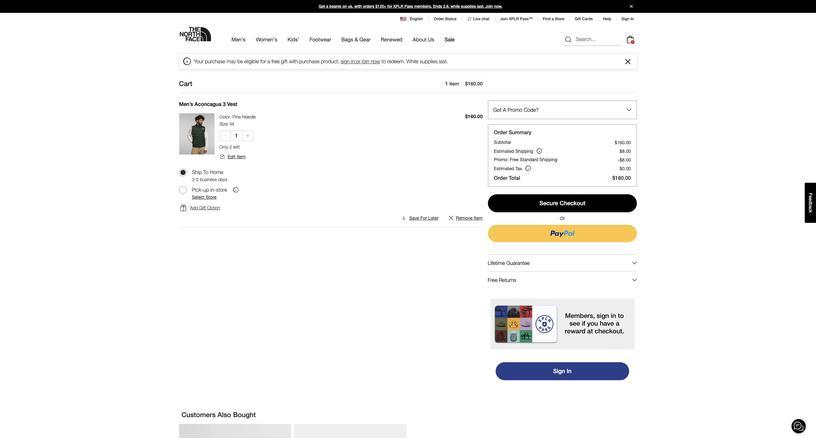 Task type: describe. For each thing, give the bounding box(es) containing it.
0 vertical spatial with
[[354, 4, 362, 9]]

gift cards link
[[575, 17, 593, 21]]

status
[[445, 17, 457, 21]]

1 $8.00 from the top
[[620, 149, 631, 154]]

remove
[[456, 216, 473, 221]]

men's
[[232, 36, 246, 42]]

m
[[230, 121, 234, 127]]

while
[[407, 59, 419, 64]]

english link
[[400, 16, 424, 22]]

2
[[230, 144, 232, 150]]

gift inside button
[[199, 205, 206, 211]]

sign for top sign in button
[[622, 17, 630, 21]]

remove item image
[[449, 216, 454, 221]]

1 e from the top
[[808, 196, 813, 199]]

f e e d b a c k
[[808, 193, 813, 213]]

estimated for estimated tax
[[494, 166, 514, 172]]

us,
[[348, 4, 353, 9]]

bags & gear
[[342, 36, 371, 42]]

left!
[[233, 144, 240, 150]]

be
[[237, 59, 243, 64]]

in for the bottommost sign in button
[[567, 368, 572, 375]]

beanie
[[330, 4, 341, 9]]

live chat button
[[467, 16, 490, 22]]

0 horizontal spatial join
[[486, 4, 493, 9]]

color: pine needle size: m
[[220, 114, 256, 127]]

your purchase may be eligible for a free gift with purchase product, sign in or join now to redeem. while supplies last.
[[194, 59, 448, 64]]

order summary
[[494, 130, 532, 136]]

save for later button
[[401, 215, 439, 222]]

remove item
[[456, 216, 483, 221]]

sign in for the bottommost sign in button
[[553, 368, 572, 375]]

sign
[[341, 59, 350, 64]]

add gift option
[[190, 205, 220, 211]]

ship
[[192, 170, 202, 175]]

join xplr pass™
[[500, 17, 533, 21]]

1 vertical spatial sign in button
[[496, 363, 630, 381]]

got a promo code?
[[493, 107, 539, 113]]

the north face home page image
[[180, 27, 211, 42]]

later
[[428, 216, 439, 221]]

days
[[218, 177, 227, 182]]

got
[[493, 107, 502, 113]]

join xplr pass™ link
[[500, 17, 533, 21]]

to
[[203, 170, 208, 175]]

0 horizontal spatial for
[[260, 59, 266, 64]]

2 purchase from the left
[[299, 59, 320, 64]]

salty lined beanie image
[[179, 425, 291, 439]]

2 $8.00 from the top
[[620, 157, 631, 163]]

lifetime guarantee button
[[488, 255, 637, 272]]

1 horizontal spatial gift
[[575, 17, 581, 21]]

got a promo code? button
[[488, 101, 637, 119]]

1 vertical spatial supplies
[[420, 59, 438, 64]]

gear
[[359, 36, 371, 42]]

in
[[351, 59, 355, 64]]

renewed link
[[381, 31, 403, 48]]

-$8.00
[[618, 157, 631, 163]]

join
[[362, 59, 369, 64]]

now.
[[494, 4, 503, 9]]

men's aconcagua 3 vest image
[[179, 113, 214, 155]]

1 for 1
[[632, 40, 633, 44]]

1 vertical spatial join
[[500, 17, 508, 21]]

1 for 1 item
[[445, 81, 448, 86]]

select store
[[192, 195, 217, 200]]

2.6,
[[443, 4, 450, 9]]

gift cards
[[575, 17, 593, 21]]

returns
[[499, 278, 516, 283]]

about us
[[413, 36, 434, 42]]

chat
[[482, 17, 490, 21]]

1 horizontal spatial supplies
[[461, 4, 476, 9]]

edit item image
[[220, 154, 225, 160]]

free returns
[[488, 278, 516, 283]]

sign in or join now link
[[341, 59, 380, 64]]

close notification image
[[625, 59, 631, 64]]

item for edit item
[[237, 154, 246, 159]]

2 e from the top
[[808, 199, 813, 201]]

help
[[603, 17, 611, 21]]

edit item
[[228, 154, 246, 159]]

estimated tax
[[494, 166, 524, 172]]

increase image
[[246, 134, 250, 138]]

your
[[194, 59, 204, 64]]

1 link
[[625, 34, 636, 45]]

0 vertical spatial last.
[[477, 4, 485, 9]]

size:
[[220, 121, 229, 127]]

bought
[[233, 411, 256, 420]]

cart
[[179, 80, 192, 88]]

live
[[473, 17, 481, 21]]

home
[[210, 170, 223, 175]]

order for order summary
[[494, 130, 508, 136]]

save for later image
[[401, 216, 407, 221]]

summary
[[509, 130, 532, 136]]

aconcagua
[[195, 101, 222, 107]]

renewed
[[381, 36, 403, 42]]

secure
[[540, 200, 558, 207]]

1 vertical spatial xplr
[[509, 17, 519, 21]]

1 horizontal spatial shipping
[[540, 157, 558, 162]]

on
[[343, 4, 347, 9]]

order status
[[434, 17, 457, 21]]

english
[[410, 17, 423, 21]]

$160.00 for subtotal
[[615, 140, 631, 145]]

edit
[[228, 154, 235, 159]]

promo: free standard shipping
[[494, 157, 558, 162]]

help link
[[603, 17, 611, 21]]

ends
[[433, 4, 442, 9]]

0 vertical spatial sign in button
[[622, 17, 634, 21]]

get
[[319, 4, 325, 9]]

b
[[808, 204, 813, 206]]

for
[[421, 216, 427, 221]]

in-
[[210, 187, 216, 193]]

free returns button
[[488, 272, 637, 289]]

1 item
[[445, 81, 459, 86]]

a
[[503, 107, 506, 113]]

customers
[[182, 411, 216, 420]]

a inside f e e d b a c k button
[[808, 206, 813, 209]]

estimated shipping
[[494, 149, 535, 154]]

$125+
[[376, 4, 386, 9]]

code?
[[524, 107, 539, 113]]



Task type: locate. For each thing, give the bounding box(es) containing it.
e up b
[[808, 199, 813, 201]]

3
[[223, 101, 226, 107]]

1 vertical spatial store
[[206, 195, 217, 200]]

xplr left pass
[[393, 4, 403, 9]]

0 horizontal spatial free
[[488, 278, 498, 283]]

0 horizontal spatial shipping
[[516, 149, 533, 154]]

free down estimated shipping
[[510, 157, 519, 162]]

$160.00 for order total
[[613, 175, 631, 182]]

get a beanie on us, with orders $125+ for xplr pass members. ends 2.6, while supplies last. join now.
[[319, 4, 503, 9]]

for right eligible
[[260, 59, 266, 64]]

0 vertical spatial order
[[434, 17, 444, 21]]

0 vertical spatial join
[[486, 4, 493, 9]]

sign inside sign in button
[[553, 368, 565, 375]]

free inside dropdown button
[[488, 278, 498, 283]]

1 vertical spatial sign
[[553, 368, 565, 375]]

$8.00 up -$8.00
[[620, 149, 631, 154]]

gift
[[575, 17, 581, 21], [199, 205, 206, 211]]

with right gift
[[289, 59, 298, 64]]

f
[[808, 193, 813, 196]]

0 vertical spatial 1
[[632, 40, 633, 44]]

estimated
[[494, 149, 514, 154], [494, 166, 514, 172]]

estimated tax-tooltip image
[[525, 165, 532, 172]]

pine
[[233, 114, 241, 120]]

search all image
[[565, 36, 572, 43]]

f e e d b a c k button
[[805, 183, 816, 223]]

2 estimated from the top
[[494, 166, 514, 172]]

a right find
[[552, 17, 554, 21]]

supplies
[[461, 4, 476, 9], [420, 59, 438, 64]]

1 horizontal spatial item
[[474, 216, 483, 221]]

store right find
[[555, 17, 565, 21]]

remove item button
[[449, 215, 483, 222]]

1 horizontal spatial last.
[[477, 4, 485, 9]]

0 horizontal spatial item
[[237, 154, 246, 159]]

purchase
[[205, 59, 225, 64], [299, 59, 320, 64]]

0 vertical spatial store
[[555, 17, 565, 21]]

this item can be picked up from the selected store depending on the item availability at the store. image
[[232, 187, 239, 194]]

1 vertical spatial last.
[[439, 59, 448, 64]]

or
[[560, 216, 565, 222]]

0 horizontal spatial last.
[[439, 59, 448, 64]]

find
[[543, 17, 551, 21]]

2 vertical spatial order
[[494, 175, 508, 182]]

business
[[200, 177, 217, 182]]

subtotal
[[494, 140, 511, 145]]

edit item button
[[220, 153, 246, 161]]

1 horizontal spatial sign in
[[622, 17, 634, 21]]

pass™
[[520, 17, 533, 21]]

footwear
[[310, 36, 331, 42]]

purchase left may
[[205, 59, 225, 64]]

0 horizontal spatial with
[[289, 59, 298, 64]]

find a store link
[[543, 17, 565, 21]]

estimated down promo:
[[494, 166, 514, 172]]

0 horizontal spatial in
[[567, 368, 572, 375]]

a up 'k'
[[808, 206, 813, 209]]

item right edit
[[237, 154, 246, 159]]

0 vertical spatial item
[[237, 154, 246, 159]]

gift
[[281, 59, 288, 64]]

0 horizontal spatial store
[[206, 195, 217, 200]]

us
[[428, 36, 434, 42]]

0 horizontal spatial supplies
[[420, 59, 438, 64]]

estimated up promo:
[[494, 149, 514, 154]]

shipping down estimated shipping-tooltip "image"
[[540, 157, 558, 162]]

xplr
[[393, 4, 403, 9], [509, 17, 519, 21]]

0 vertical spatial gift
[[575, 17, 581, 21]]

save
[[409, 216, 419, 221]]

lifetime guarantee
[[488, 261, 530, 266]]

save for later
[[409, 216, 439, 221]]

c
[[808, 209, 813, 211]]

order for order status
[[434, 17, 444, 21]]

1 vertical spatial with
[[289, 59, 298, 64]]

item right remove
[[474, 216, 483, 221]]

shipping
[[516, 149, 533, 154], [540, 157, 558, 162]]

0 horizontal spatial xplr
[[393, 4, 403, 9]]

1
[[632, 40, 633, 44], [445, 81, 448, 86]]

1 horizontal spatial for
[[388, 4, 392, 9]]

1 vertical spatial free
[[488, 278, 498, 283]]

sign in for top sign in button
[[622, 17, 634, 21]]

free left returns
[[488, 278, 498, 283]]

gift left cards
[[575, 17, 581, 21]]

0 horizontal spatial gift
[[199, 205, 206, 211]]

also
[[218, 411, 231, 420]]

0 horizontal spatial sign
[[553, 368, 565, 375]]

1 horizontal spatial store
[[555, 17, 565, 21]]

a right get
[[326, 4, 328, 9]]

sale link
[[445, 31, 455, 48]]

members, sign in to see if you have a reward at checkout. image
[[491, 299, 635, 350]]

kids' link
[[288, 31, 299, 48]]

1 vertical spatial for
[[260, 59, 266, 64]]

tax
[[516, 166, 522, 172]]

bags & gear link
[[342, 31, 371, 48]]

$160.00 for 1 item
[[465, 81, 483, 86]]

1 horizontal spatial in
[[631, 17, 634, 21]]

None number field
[[231, 131, 242, 141]]

0 vertical spatial estimated
[[494, 149, 514, 154]]

sale
[[445, 36, 455, 42]]

order
[[434, 17, 444, 21], [494, 130, 508, 136], [494, 175, 508, 182]]

1 horizontal spatial free
[[510, 157, 519, 162]]

kids'
[[288, 36, 299, 42]]

a
[[326, 4, 328, 9], [552, 17, 554, 21], [268, 59, 270, 64], [808, 206, 813, 209]]

store
[[216, 187, 227, 193]]

while
[[451, 4, 460, 9]]

1 horizontal spatial join
[[500, 17, 508, 21]]

$8.00 up $0.00
[[620, 157, 631, 163]]

up
[[203, 187, 209, 193]]

0 vertical spatial for
[[388, 4, 392, 9]]

0 horizontal spatial purchase
[[205, 59, 225, 64]]

footwear link
[[310, 31, 331, 48]]

0 vertical spatial $8.00
[[620, 149, 631, 154]]

order status link
[[434, 17, 457, 21]]

for inside the get a beanie on us, with orders $125+ for xplr pass members. ends 2.6, while supplies last. join now. link
[[388, 4, 392, 9]]

5
[[196, 177, 199, 182]]

0 vertical spatial free
[[510, 157, 519, 162]]

1 purchase from the left
[[205, 59, 225, 64]]

estimated shipping-tooltip image
[[536, 148, 543, 155]]

&
[[355, 36, 358, 42]]

sign in inside sign in button
[[553, 368, 572, 375]]

1 vertical spatial item
[[474, 216, 483, 221]]

1 vertical spatial 1
[[445, 81, 448, 86]]

ship to home 3-5 business days
[[192, 170, 227, 182]]

$160.00
[[465, 81, 483, 86], [465, 114, 483, 119], [615, 140, 631, 145], [613, 175, 631, 182]]

store inside select store button
[[206, 195, 217, 200]]

e
[[808, 196, 813, 199], [808, 199, 813, 201]]

secure checkout
[[540, 200, 586, 207]]

store down pick-up in-store
[[206, 195, 217, 200]]

color:
[[220, 114, 231, 120]]

a left free
[[268, 59, 270, 64]]

item for remove item
[[474, 216, 483, 221]]

vest
[[227, 101, 237, 107]]

e up "d"
[[808, 196, 813, 199]]

1 horizontal spatial xplr
[[509, 17, 519, 21]]

find a store
[[543, 17, 565, 21]]

1 horizontal spatial sign
[[622, 17, 630, 21]]

shipping up promo: free standard shipping
[[516, 149, 533, 154]]

eligible
[[244, 59, 259, 64]]

sign in button
[[622, 17, 634, 21], [496, 363, 630, 381]]

1 vertical spatial order
[[494, 130, 508, 136]]

0 vertical spatial shipping
[[516, 149, 533, 154]]

live chat
[[473, 17, 490, 21]]

pick-
[[192, 187, 203, 193]]

-
[[618, 157, 620, 163]]

0 horizontal spatial sign in
[[553, 368, 572, 375]]

in
[[631, 17, 634, 21], [567, 368, 572, 375]]

last. down sale link
[[439, 59, 448, 64]]

1 vertical spatial $8.00
[[620, 157, 631, 163]]

Search search field
[[563, 33, 621, 46]]

close image
[[627, 5, 636, 8]]

1 vertical spatial in
[[567, 368, 572, 375]]

purchase left product,
[[299, 59, 320, 64]]

last.
[[477, 4, 485, 9], [439, 59, 448, 64]]

1 vertical spatial gift
[[199, 205, 206, 211]]

last. up live chat
[[477, 4, 485, 9]]

1 estimated from the top
[[494, 149, 514, 154]]

with right us,
[[354, 4, 362, 9]]

join down now.
[[500, 17, 508, 21]]

order down the estimated tax
[[494, 175, 508, 182]]

0 vertical spatial in
[[631, 17, 634, 21]]

1 horizontal spatial purchase
[[299, 59, 320, 64]]

order total
[[494, 175, 520, 182]]

order up the subtotal
[[494, 130, 508, 136]]

join left now.
[[486, 4, 493, 9]]

order left status
[[434, 17, 444, 21]]

product,
[[321, 59, 339, 64]]

1 vertical spatial sign in
[[553, 368, 572, 375]]

may
[[227, 59, 236, 64]]

promo
[[508, 107, 523, 113]]

k
[[808, 211, 813, 213]]

0 vertical spatial sign in
[[622, 17, 634, 21]]

in inside button
[[567, 368, 572, 375]]

0 vertical spatial supplies
[[461, 4, 476, 9]]

0 horizontal spatial 1
[[445, 81, 448, 86]]

for right $125+
[[388, 4, 392, 9]]

cards
[[582, 17, 593, 21]]

1 horizontal spatial with
[[354, 4, 362, 9]]

1 horizontal spatial 1
[[632, 40, 633, 44]]

order for order total
[[494, 175, 508, 182]]

a inside the get a beanie on us, with orders $125+ for xplr pass members. ends 2.6, while supplies last. join now. link
[[326, 4, 328, 9]]

0 vertical spatial xplr
[[393, 4, 403, 9]]

estimated for estimated shipping
[[494, 149, 514, 154]]

guarantee
[[507, 261, 530, 266]]

in for top sign in button
[[631, 17, 634, 21]]

gift right add
[[199, 205, 206, 211]]

1 vertical spatial shipping
[[540, 157, 558, 162]]

customers also bought
[[182, 411, 256, 420]]

0 vertical spatial sign
[[622, 17, 630, 21]]

only 2 left!
[[220, 144, 240, 150]]

xplr left pass™
[[509, 17, 519, 21]]

sign for the bottommost sign in button
[[553, 368, 565, 375]]

1 vertical spatial estimated
[[494, 166, 514, 172]]

free
[[510, 157, 519, 162], [488, 278, 498, 283]]

men's aconcagua 3 vest
[[179, 101, 237, 107]]

or
[[356, 59, 361, 64]]

now
[[371, 59, 380, 64]]

etip™ recycled gloves image
[[294, 425, 407, 439]]

women's
[[256, 36, 277, 42]]

men's aconcagua 3 vest link
[[179, 101, 237, 108]]



Task type: vqa. For each thing, say whether or not it's contained in the screenshot.
the right IV
no



